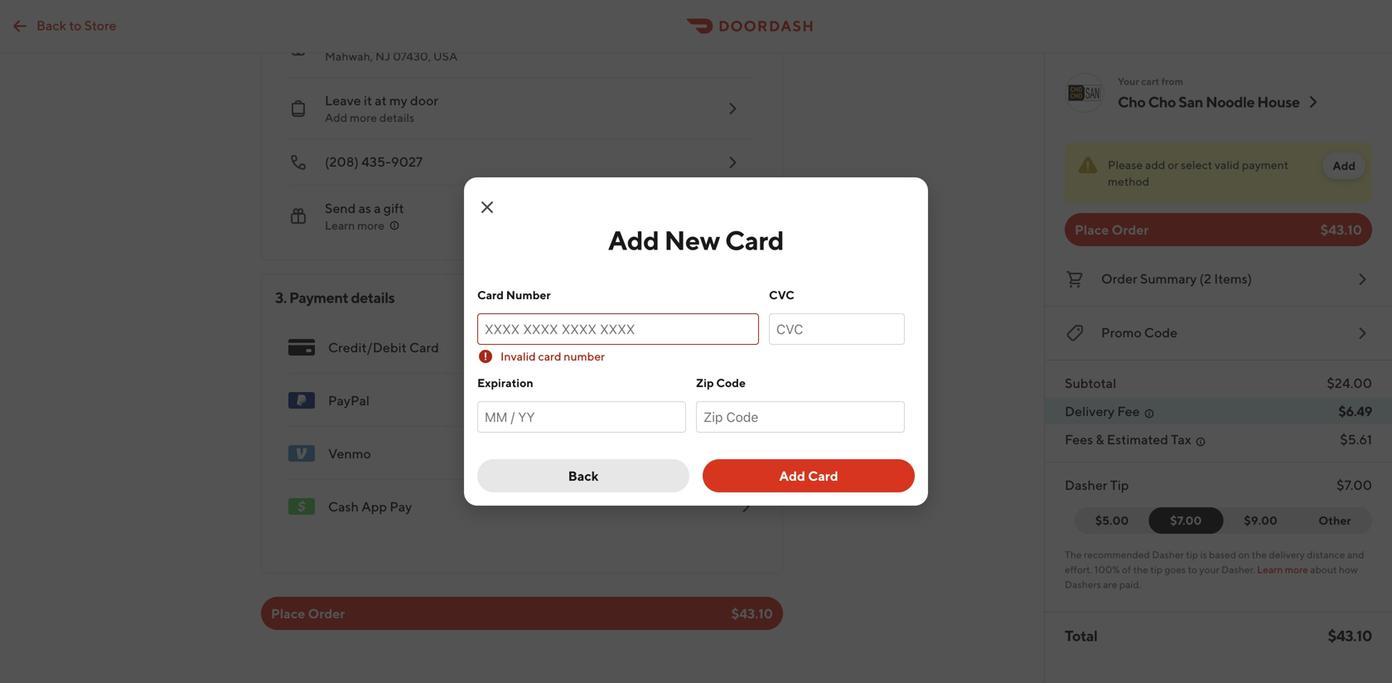 Task type: vqa. For each thing, say whether or not it's contained in the screenshot.
bottommost Banh
no



Task type: locate. For each thing, give the bounding box(es) containing it.
tip left goes
[[1151, 564, 1163, 575]]

pay
[[390, 499, 412, 514]]

dasher inside the recommended dasher tip is based on the delivery distance and effort. 100% of the tip goes to your dasher.
[[1153, 549, 1185, 560]]

&
[[1096, 432, 1105, 447]]

zip code
[[696, 376, 746, 390]]

promo code button
[[1065, 320, 1373, 347]]

1 vertical spatial code
[[717, 376, 746, 390]]

0 horizontal spatial learn more
[[325, 218, 385, 232]]

1 vertical spatial place order
[[271, 606, 345, 621]]

1 vertical spatial $7.00
[[1171, 514, 1203, 527]]

and
[[1348, 549, 1365, 560]]

tip amount option group
[[1075, 507, 1373, 534]]

learn more link
[[1258, 564, 1309, 575]]

0 horizontal spatial $7.00
[[1171, 514, 1203, 527]]

goes
[[1165, 564, 1187, 575]]

1 vertical spatial place
[[271, 606, 305, 621]]

status containing please add or select valid payment method
[[1065, 143, 1373, 203]]

1 vertical spatial dasher
[[1153, 549, 1185, 560]]

how
[[1340, 564, 1359, 575]]

code right zip
[[717, 376, 746, 390]]

add new payment method image for cash app pay
[[736, 497, 756, 517]]

1 horizontal spatial learn more
[[1258, 564, 1309, 575]]

0 horizontal spatial back
[[36, 17, 66, 33]]

$7.00 up other
[[1337, 477, 1373, 493]]

code inside button
[[1145, 325, 1178, 340]]

(208) 435-9027
[[325, 154, 423, 170]]

learn more
[[325, 218, 385, 232], [1258, 564, 1309, 575]]

1 vertical spatial order
[[1102, 271, 1138, 286]]

more down delivery
[[1286, 564, 1309, 575]]

add inside add button
[[1334, 159, 1356, 172]]

menu
[[275, 321, 769, 533]]

method
[[1108, 175, 1150, 188]]

learn more down send as a gift
[[325, 218, 385, 232]]

0 horizontal spatial cho
[[1118, 93, 1146, 111]]

0 vertical spatial code
[[1145, 325, 1178, 340]]

$43.10
[[1321, 222, 1363, 238], [732, 606, 774, 621], [1329, 627, 1373, 645]]

0 vertical spatial add new payment method image
[[736, 390, 756, 410]]

the recommended dasher tip is based on the delivery distance and effort. 100% of the tip goes to your dasher.
[[1065, 549, 1365, 575]]

more down it
[[350, 111, 377, 124]]

the right on
[[1252, 549, 1268, 560]]

estimated
[[1107, 432, 1169, 447]]

to left your
[[1189, 564, 1198, 575]]

based
[[1210, 549, 1237, 560]]

more
[[350, 111, 377, 124], [357, 218, 385, 232], [1286, 564, 1309, 575]]

1 horizontal spatial learn
[[1258, 564, 1284, 575]]

$7.00
[[1337, 477, 1373, 493], [1171, 514, 1203, 527]]

back
[[36, 17, 66, 33], [568, 468, 599, 484]]

about
[[1311, 564, 1338, 575]]

to left store
[[69, 17, 82, 33]]

add new payment method image
[[736, 337, 756, 357]]

1 vertical spatial more
[[357, 218, 385, 232]]

valid
[[1215, 158, 1240, 172]]

0 vertical spatial dasher
[[1065, 477, 1108, 493]]

0 vertical spatial learn more
[[325, 218, 385, 232]]

0 horizontal spatial to
[[69, 17, 82, 33]]

order
[[1112, 222, 1149, 238], [1102, 271, 1138, 286], [308, 606, 345, 621]]

1 horizontal spatial cho
[[1149, 93, 1177, 111]]

other
[[1319, 514, 1352, 527]]

dasher left the tip
[[1065, 477, 1108, 493]]

more down as
[[357, 218, 385, 232]]

tip left "is"
[[1187, 549, 1199, 560]]

add inside the add card button
[[780, 468, 806, 484]]

house
[[1258, 93, 1301, 111]]

paypal
[[328, 393, 370, 408]]

1 horizontal spatial tip
[[1187, 549, 1199, 560]]

dasher up goes
[[1153, 549, 1185, 560]]

$5.00 button
[[1075, 507, 1160, 534]]

recommended
[[1084, 549, 1151, 560]]

promo
[[1102, 325, 1142, 340]]

zip
[[696, 376, 714, 390]]

learn more inside button
[[325, 218, 385, 232]]

$5.61
[[1341, 432, 1373, 447]]

1 vertical spatial back
[[568, 468, 599, 484]]

add button
[[1324, 153, 1366, 179]]

back inside button
[[568, 468, 599, 484]]

tax
[[1172, 432, 1192, 447]]

2 vertical spatial order
[[308, 606, 345, 621]]

add new payment method image for venmo
[[736, 444, 756, 463]]

subtotal
[[1065, 375, 1117, 391]]

1 horizontal spatial code
[[1145, 325, 1178, 340]]

435-
[[362, 154, 391, 170]]

more inside button
[[357, 218, 385, 232]]

0 vertical spatial place
[[1075, 222, 1110, 238]]

details up credit/debit
[[351, 289, 395, 306]]

0 vertical spatial to
[[69, 17, 82, 33]]

1 horizontal spatial place
[[1075, 222, 1110, 238]]

1 horizontal spatial $7.00
[[1337, 477, 1373, 493]]

$7.00 up "is"
[[1171, 514, 1203, 527]]

the
[[1252, 549, 1268, 560], [1134, 564, 1149, 575]]

100%
[[1095, 564, 1121, 575]]

order summary (2 items) button
[[1065, 266, 1373, 293]]

1 horizontal spatial dasher
[[1153, 549, 1185, 560]]

invalid card number
[[501, 349, 605, 363]]

0 horizontal spatial place
[[271, 606, 305, 621]]

send as a gift
[[325, 200, 404, 216]]

0 vertical spatial learn
[[325, 218, 355, 232]]

place order
[[1075, 222, 1149, 238], [271, 606, 345, 621]]

0 horizontal spatial dasher
[[1065, 477, 1108, 493]]

0 horizontal spatial code
[[717, 376, 746, 390]]

learn down delivery
[[1258, 564, 1284, 575]]

payment
[[1243, 158, 1289, 172]]

0 horizontal spatial learn
[[325, 218, 355, 232]]

details down my
[[380, 111, 415, 124]]

1 add new payment method image from the top
[[736, 390, 756, 410]]

back for back
[[568, 468, 599, 484]]

card
[[538, 349, 562, 363]]

place
[[1075, 222, 1110, 238], [271, 606, 305, 621]]

on
[[1239, 549, 1250, 560]]

2 vertical spatial add new payment method image
[[736, 497, 756, 517]]

add new payment method image
[[736, 390, 756, 410], [736, 444, 756, 463], [736, 497, 756, 517]]

back inside "link"
[[36, 17, 66, 33]]

from
[[1162, 75, 1184, 87]]

code
[[1145, 325, 1178, 340], [717, 376, 746, 390]]

learn more button
[[325, 217, 401, 234]]

cash
[[328, 499, 359, 514]]

distance
[[1308, 549, 1346, 560]]

cho down your at the top right
[[1118, 93, 1146, 111]]

are
[[1104, 579, 1118, 590]]

1 vertical spatial to
[[1189, 564, 1198, 575]]

1 horizontal spatial to
[[1189, 564, 1198, 575]]

to
[[69, 17, 82, 33], [1189, 564, 1198, 575]]

add
[[325, 111, 348, 124], [1334, 159, 1356, 172], [608, 225, 660, 256], [780, 468, 806, 484]]

your cart from
[[1118, 75, 1184, 87]]

credit/debit card
[[328, 340, 439, 355]]

delivery
[[1065, 403, 1115, 419]]

cho cho san noodle house link
[[1118, 92, 1324, 112]]

please
[[1108, 158, 1143, 172]]

3 add new payment method image from the top
[[736, 497, 756, 517]]

0 vertical spatial back
[[36, 17, 66, 33]]

status
[[1065, 143, 1373, 203]]

cho down from
[[1149, 93, 1177, 111]]

0 vertical spatial $7.00
[[1337, 477, 1373, 493]]

cash app pay
[[328, 499, 412, 514]]

07430,
[[393, 49, 431, 63]]

1 vertical spatial add new payment method image
[[736, 444, 756, 463]]

Other button
[[1298, 507, 1373, 534]]

details
[[380, 111, 415, 124], [351, 289, 395, 306]]

add for add new card
[[608, 225, 660, 256]]

fees
[[1065, 432, 1094, 447]]

to inside the recommended dasher tip is based on the delivery distance and effort. 100% of the tip goes to your dasher.
[[1189, 564, 1198, 575]]

code right promo
[[1145, 325, 1178, 340]]

1 vertical spatial details
[[351, 289, 395, 306]]

1 horizontal spatial place order
[[1075, 222, 1149, 238]]

tip
[[1187, 549, 1199, 560], [1151, 564, 1163, 575]]

1 vertical spatial $43.10
[[732, 606, 774, 621]]

dasher
[[1065, 477, 1108, 493], [1153, 549, 1185, 560]]

learn more down delivery
[[1258, 564, 1309, 575]]

1 vertical spatial the
[[1134, 564, 1149, 575]]

send
[[325, 200, 356, 216]]

order summary (2 items)
[[1102, 271, 1253, 286]]

1 horizontal spatial back
[[568, 468, 599, 484]]

error image
[[479, 350, 492, 363]]

0 vertical spatial tip
[[1187, 549, 1199, 560]]

the right of at the bottom right
[[1134, 564, 1149, 575]]

back for back to store
[[36, 17, 66, 33]]

1 vertical spatial tip
[[1151, 564, 1163, 575]]

0 vertical spatial details
[[380, 111, 415, 124]]

learn down send
[[325, 218, 355, 232]]

total
[[1065, 627, 1098, 645]]

new
[[665, 225, 720, 256]]

2 add new payment method image from the top
[[736, 444, 756, 463]]

card
[[725, 225, 784, 256], [478, 288, 504, 302], [409, 340, 439, 355], [808, 468, 839, 484]]

0 vertical spatial more
[[350, 111, 377, 124]]

0 horizontal spatial the
[[1134, 564, 1149, 575]]

0 vertical spatial the
[[1252, 549, 1268, 560]]



Task type: describe. For each thing, give the bounding box(es) containing it.
usa
[[434, 49, 458, 63]]

effort.
[[1065, 564, 1093, 575]]

leave
[[325, 92, 361, 108]]

(208) 435-9027 button
[[275, 139, 756, 186]]

3. payment details
[[275, 289, 395, 306]]

card number
[[478, 288, 551, 302]]

1 vertical spatial learn more
[[1258, 564, 1309, 575]]

back to store link
[[0, 10, 127, 43]]

2 vertical spatial $43.10
[[1329, 627, 1373, 645]]

$7.00 inside $7.00 button
[[1171, 514, 1203, 527]]

add inside leave it at my door add more details
[[325, 111, 348, 124]]

$24.00
[[1328, 375, 1373, 391]]

to inside "link"
[[69, 17, 82, 33]]

$6.49
[[1339, 403, 1373, 419]]

1 horizontal spatial the
[[1252, 549, 1268, 560]]

card inside the add card button
[[808, 468, 839, 484]]

store
[[84, 17, 117, 33]]

3. payment
[[275, 289, 348, 306]]

add new payment method image for paypal
[[736, 390, 756, 410]]

is
[[1201, 549, 1208, 560]]

menu containing credit/debit card
[[275, 321, 769, 533]]

order inside button
[[1102, 271, 1138, 286]]

show menu image
[[289, 334, 315, 361]]

promo code
[[1102, 325, 1178, 340]]

your
[[1200, 564, 1220, 575]]

number
[[564, 349, 605, 363]]

add
[[1146, 158, 1166, 172]]

app
[[362, 499, 387, 514]]

dasher.
[[1222, 564, 1256, 575]]

(208)
[[325, 154, 359, 170]]

it
[[364, 92, 372, 108]]

9027
[[391, 154, 423, 170]]

cho cho san noodle house
[[1118, 93, 1301, 111]]

cart
[[1142, 75, 1160, 87]]

2 cho from the left
[[1149, 93, 1177, 111]]

number
[[506, 288, 551, 302]]

details inside leave it at my door add more details
[[380, 111, 415, 124]]

leave it at my door add more details
[[325, 92, 439, 124]]

select
[[1181, 158, 1213, 172]]

venmo
[[328, 446, 371, 461]]

add for add
[[1334, 159, 1356, 172]]

close add new card image
[[478, 197, 497, 217]]

mahwah,  nj 07430,  usa button
[[275, 17, 756, 78]]

fee
[[1118, 403, 1140, 419]]

noodle
[[1206, 93, 1255, 111]]

please add or select valid payment method
[[1108, 158, 1289, 188]]

add card
[[780, 468, 839, 484]]

1 cho from the left
[[1118, 93, 1146, 111]]

tip
[[1111, 477, 1130, 493]]

$9.00
[[1245, 514, 1278, 527]]

0 horizontal spatial tip
[[1151, 564, 1163, 575]]

0 vertical spatial place order
[[1075, 222, 1149, 238]]

code for zip code
[[717, 376, 746, 390]]

back button
[[478, 459, 690, 492]]

0 horizontal spatial place order
[[271, 606, 345, 621]]

add for add card
[[780, 468, 806, 484]]

back to store
[[36, 17, 117, 33]]

learn inside learn more button
[[325, 218, 355, 232]]

$9.00 button
[[1214, 507, 1299, 534]]

invalid
[[501, 349, 536, 363]]

(2
[[1200, 271, 1212, 286]]

summary
[[1141, 271, 1197, 286]]

cvc
[[769, 288, 795, 302]]

add card button
[[703, 459, 915, 492]]

0 vertical spatial $43.10
[[1321, 222, 1363, 238]]

1 vertical spatial learn
[[1258, 564, 1284, 575]]

about how dashers are paid.
[[1065, 564, 1359, 590]]

dasher tip
[[1065, 477, 1130, 493]]

or
[[1168, 158, 1179, 172]]

the
[[1065, 549, 1082, 560]]

2 vertical spatial more
[[1286, 564, 1309, 575]]

as
[[359, 200, 371, 216]]

dashers
[[1065, 579, 1102, 590]]

add new card
[[608, 225, 784, 256]]

expiration
[[478, 376, 534, 390]]

0 vertical spatial order
[[1112, 222, 1149, 238]]

credit/debit
[[328, 340, 407, 355]]

fees & estimated
[[1065, 432, 1169, 447]]

at
[[375, 92, 387, 108]]

more inside leave it at my door add more details
[[350, 111, 377, 124]]

code for promo code
[[1145, 325, 1178, 340]]

your
[[1118, 75, 1140, 87]]

door
[[410, 92, 439, 108]]

paid.
[[1120, 579, 1142, 590]]

mahwah,
[[325, 49, 373, 63]]

$7.00 button
[[1149, 507, 1224, 534]]

items)
[[1215, 271, 1253, 286]]

$5.00
[[1096, 514, 1129, 527]]

mahwah,  nj 07430,  usa
[[325, 49, 458, 63]]



